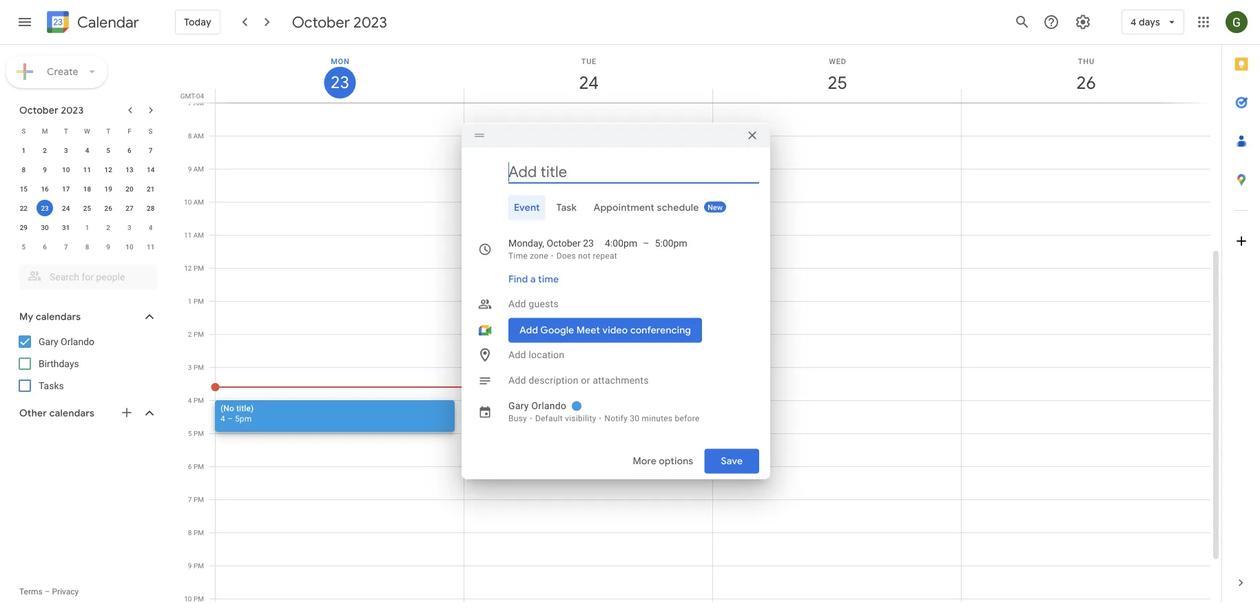 Task type: locate. For each thing, give the bounding box(es) containing it.
october up the mon
[[292, 12, 350, 32]]

1 vertical spatial 11
[[184, 231, 192, 239]]

1 vertical spatial 1
[[85, 223, 89, 232]]

gary orlando up default
[[509, 400, 567, 412]]

pm up the 9 pm
[[194, 529, 204, 537]]

4 inside (no title) 4 – 5pm
[[221, 414, 225, 424]]

1 horizontal spatial s
[[149, 127, 153, 135]]

1 horizontal spatial gary orlando
[[509, 400, 567, 412]]

24 down tue
[[578, 71, 598, 94]]

1 s from the left
[[22, 127, 26, 135]]

3 up 10 element
[[64, 146, 68, 154]]

october up does
[[547, 238, 581, 249]]

1 vertical spatial 12
[[184, 264, 192, 272]]

wed
[[829, 57, 847, 65]]

9 for the november 9 element in the left top of the page
[[106, 243, 110, 251]]

2023 down create
[[61, 104, 84, 116]]

gary up busy
[[509, 400, 529, 412]]

0 horizontal spatial gary orlando
[[39, 336, 94, 347]]

5 pm from the top
[[194, 396, 204, 405]]

1 vertical spatial 24
[[62, 204, 70, 212]]

am up 12 pm
[[194, 231, 204, 239]]

1 horizontal spatial –
[[227, 414, 233, 424]]

gary orlando
[[39, 336, 94, 347], [509, 400, 567, 412]]

11 am
[[184, 231, 204, 239]]

2 add from the top
[[509, 349, 526, 361]]

1 vertical spatial gary
[[509, 400, 529, 412]]

6 for november 6 element
[[43, 243, 47, 251]]

04
[[196, 92, 204, 100]]

0 horizontal spatial –
[[45, 587, 50, 597]]

0 horizontal spatial 3
[[64, 146, 68, 154]]

2 vertical spatial 10
[[126, 243, 133, 251]]

16
[[41, 185, 49, 193]]

9 pm from the top
[[194, 529, 204, 537]]

october 2023 up m at the left top of the page
[[19, 104, 84, 116]]

26 link
[[1071, 67, 1103, 99]]

row down november 1 element
[[13, 237, 161, 256]]

row up november 1 element
[[13, 199, 161, 218]]

0 horizontal spatial 10
[[62, 165, 70, 174]]

25 link
[[822, 67, 854, 99]]

6 pm from the top
[[194, 429, 204, 438]]

4 days button
[[1122, 6, 1185, 39]]

find a time
[[509, 273, 559, 286]]

1 horizontal spatial 12
[[184, 264, 192, 272]]

row down w
[[13, 141, 161, 160]]

8 up 9 am
[[188, 132, 192, 140]]

2 horizontal spatial –
[[643, 238, 650, 249]]

0 vertical spatial 23
[[330, 72, 349, 93]]

8 for 8 pm
[[188, 529, 192, 537]]

2 row from the top
[[13, 141, 161, 160]]

2023 up 23 column header
[[354, 12, 387, 32]]

1 vertical spatial add
[[509, 349, 526, 361]]

4 left "days"
[[1131, 16, 1137, 28]]

add left location
[[509, 349, 526, 361]]

settings menu image
[[1075, 14, 1092, 30]]

1 down the 25 element
[[85, 223, 89, 232]]

november 6 element
[[37, 239, 53, 255]]

1 t from the left
[[64, 127, 68, 135]]

11 down the november 4 element
[[147, 243, 155, 251]]

– down (no at the bottom left of the page
[[227, 414, 233, 424]]

1 horizontal spatial orlando
[[532, 400, 567, 412]]

3 pm from the top
[[194, 330, 204, 338]]

26 inside row
[[104, 204, 112, 212]]

6 down 30 'element'
[[43, 243, 47, 251]]

2 inside november 2 element
[[106, 223, 110, 232]]

1 horizontal spatial 23
[[330, 72, 349, 93]]

11 up 18
[[83, 165, 91, 174]]

october 2023 grid
[[13, 121, 161, 256]]

0 horizontal spatial 25
[[83, 204, 91, 212]]

0 horizontal spatial 5
[[22, 243, 26, 251]]

26
[[1076, 71, 1096, 94], [104, 204, 112, 212]]

pm for 4 pm
[[194, 396, 204, 405]]

24
[[578, 71, 598, 94], [62, 204, 70, 212]]

1 horizontal spatial october 2023
[[292, 12, 387, 32]]

pm up 2 pm
[[194, 297, 204, 305]]

0 horizontal spatial 26
[[104, 204, 112, 212]]

0 vertical spatial orlando
[[61, 336, 94, 347]]

25 down wed
[[827, 71, 847, 94]]

11 down the 10 am
[[184, 231, 192, 239]]

s right f
[[149, 127, 153, 135]]

1 horizontal spatial 3
[[128, 223, 131, 232]]

None search field
[[0, 259, 171, 290]]

1 horizontal spatial tab list
[[1223, 45, 1261, 564]]

1 add from the top
[[509, 298, 526, 310]]

main drawer image
[[17, 14, 33, 30]]

1 vertical spatial 26
[[104, 204, 112, 212]]

0 vertical spatial calendars
[[36, 311, 81, 323]]

s
[[22, 127, 26, 135], [149, 127, 153, 135]]

2 vertical spatial october
[[547, 238, 581, 249]]

7 for 7 pm
[[188, 496, 192, 504]]

gary up "birthdays"
[[39, 336, 58, 347]]

7 down 31 element
[[64, 243, 68, 251]]

4 pm from the top
[[194, 363, 204, 372]]

pm
[[194, 264, 204, 272], [194, 297, 204, 305], [194, 330, 204, 338], [194, 363, 204, 372], [194, 396, 204, 405], [194, 429, 204, 438], [194, 463, 204, 471], [194, 496, 204, 504], [194, 529, 204, 537], [194, 562, 204, 570]]

0 vertical spatial 11
[[83, 165, 91, 174]]

1 row from the top
[[13, 121, 161, 141]]

4 row from the top
[[13, 179, 161, 199]]

1 horizontal spatial 24
[[578, 71, 598, 94]]

3 down 27 element
[[128, 223, 131, 232]]

21 element
[[142, 181, 159, 197]]

1 horizontal spatial 11
[[147, 243, 155, 251]]

8 pm from the top
[[194, 496, 204, 504]]

7 row from the top
[[13, 237, 161, 256]]

pm down 4 pm
[[194, 429, 204, 438]]

23 inside mon 23
[[330, 72, 349, 93]]

30
[[41, 223, 49, 232], [630, 414, 640, 424]]

10 am
[[184, 198, 204, 206]]

0 vertical spatial 1
[[22, 146, 26, 154]]

2 t from the left
[[106, 127, 110, 135]]

am up "8 am"
[[194, 99, 204, 107]]

calendars down the tasks
[[49, 407, 94, 420]]

0 horizontal spatial 11
[[83, 165, 91, 174]]

8 pm
[[188, 529, 204, 537]]

12 up 19
[[104, 165, 112, 174]]

0 vertical spatial 24
[[578, 71, 598, 94]]

pm up 3 pm on the left bottom
[[194, 330, 204, 338]]

attachments
[[593, 375, 649, 386]]

0 vertical spatial 2
[[43, 146, 47, 154]]

12 inside october 2023 grid
[[104, 165, 112, 174]]

4 inside dropdown button
[[1131, 16, 1137, 28]]

1 horizontal spatial 5
[[106, 146, 110, 154]]

5:00pm
[[655, 238, 688, 249]]

time
[[509, 251, 528, 261]]

1 vertical spatial gary orlando
[[509, 400, 567, 412]]

2 vertical spatial add
[[509, 375, 526, 386]]

2 vertical spatial 1
[[188, 297, 192, 305]]

s left m at the left top of the page
[[22, 127, 26, 135]]

orlando down my calendars dropdown button
[[61, 336, 94, 347]]

am down 9 am
[[194, 198, 204, 206]]

add inside "dropdown button"
[[509, 298, 526, 310]]

2 pm from the top
[[194, 297, 204, 305]]

does not repeat
[[557, 251, 618, 261]]

17
[[62, 185, 70, 193]]

25
[[827, 71, 847, 94], [83, 204, 91, 212]]

am down 7 am
[[194, 132, 204, 140]]

october 2023 up the mon
[[292, 12, 387, 32]]

1 for november 1 element
[[85, 223, 89, 232]]

6 down f
[[128, 146, 131, 154]]

24 column header
[[464, 45, 713, 103]]

11 for "11" element
[[83, 165, 91, 174]]

16 element
[[37, 181, 53, 197]]

1 horizontal spatial 30
[[630, 414, 640, 424]]

2 up the november 9 element in the left top of the page
[[106, 223, 110, 232]]

tab list
[[1223, 45, 1261, 564], [473, 195, 760, 220]]

2 horizontal spatial 1
[[188, 297, 192, 305]]

1 horizontal spatial 25
[[827, 71, 847, 94]]

1 vertical spatial 30
[[630, 414, 640, 424]]

t
[[64, 127, 68, 135], [106, 127, 110, 135]]

30 down 23, today element
[[41, 223, 49, 232]]

23 up does not repeat
[[583, 238, 594, 249]]

4 up november 11 element
[[149, 223, 153, 232]]

1 for 1 pm
[[188, 297, 192, 305]]

26 down thu
[[1076, 71, 1096, 94]]

4 am from the top
[[194, 198, 204, 206]]

1 vertical spatial 5
[[22, 243, 26, 251]]

create
[[47, 65, 78, 78]]

2 s from the left
[[149, 127, 153, 135]]

12 down "11 am"
[[184, 264, 192, 272]]

0 horizontal spatial 6
[[43, 243, 47, 251]]

7 for 7 am
[[188, 99, 192, 107]]

22
[[20, 204, 28, 212]]

0 vertical spatial 12
[[104, 165, 112, 174]]

0 vertical spatial 25
[[827, 71, 847, 94]]

2 for 2 pm
[[188, 330, 192, 338]]

26 down 19
[[104, 204, 112, 212]]

9 down 8 pm
[[188, 562, 192, 570]]

row up the 25 element
[[13, 179, 161, 199]]

gary
[[39, 336, 58, 347], [509, 400, 529, 412]]

row group containing 1
[[13, 141, 161, 256]]

3 add from the top
[[509, 375, 526, 386]]

0 vertical spatial gary orlando
[[39, 336, 94, 347]]

9 down november 2 element
[[106, 243, 110, 251]]

or
[[581, 375, 590, 386]]

terms – privacy
[[19, 587, 79, 597]]

gary orlando inside my calendars list
[[39, 336, 94, 347]]

7 pm from the top
[[194, 463, 204, 471]]

10 up "11 am"
[[184, 198, 192, 206]]

10 inside november 10 element
[[126, 243, 133, 251]]

0 vertical spatial 2023
[[354, 12, 387, 32]]

11 for november 11 element
[[147, 243, 155, 251]]

my calendars
[[19, 311, 81, 323]]

18 element
[[79, 181, 95, 197]]

23 down the 16
[[41, 204, 49, 212]]

pm up 8 pm
[[194, 496, 204, 504]]

5 row from the top
[[13, 199, 161, 218]]

5pm
[[235, 414, 252, 424]]

1
[[22, 146, 26, 154], [85, 223, 89, 232], [188, 297, 192, 305]]

1 vertical spatial 3
[[128, 223, 131, 232]]

0 horizontal spatial 24
[[62, 204, 70, 212]]

1 vertical spatial 10
[[184, 198, 192, 206]]

0 horizontal spatial t
[[64, 127, 68, 135]]

5 down 29 'element' at top
[[22, 243, 26, 251]]

24 up 31
[[62, 204, 70, 212]]

1 am from the top
[[194, 99, 204, 107]]

8
[[188, 132, 192, 140], [22, 165, 26, 174], [85, 243, 89, 251], [188, 529, 192, 537]]

row containing 1
[[13, 141, 161, 160]]

1 horizontal spatial 10
[[126, 243, 133, 251]]

2 vertical spatial 6
[[188, 463, 192, 471]]

calendar heading
[[74, 13, 139, 32]]

before
[[675, 414, 700, 424]]

3 pm
[[188, 363, 204, 372]]

pm for 6 pm
[[194, 463, 204, 471]]

1 inside grid
[[188, 297, 192, 305]]

default
[[535, 414, 563, 424]]

pm up 7 pm
[[194, 463, 204, 471]]

find
[[509, 273, 528, 286]]

row down the 25 element
[[13, 218, 161, 237]]

11 for 11 am
[[184, 231, 192, 239]]

add guests button
[[503, 292, 760, 317]]

25 column header
[[713, 45, 962, 103]]

10 down november 3 element
[[126, 243, 133, 251]]

privacy
[[52, 587, 79, 597]]

2
[[43, 146, 47, 154], [106, 223, 110, 232], [188, 330, 192, 338]]

row
[[13, 121, 161, 141], [13, 141, 161, 160], [13, 160, 161, 179], [13, 179, 161, 199], [13, 199, 161, 218], [13, 218, 161, 237], [13, 237, 161, 256]]

row containing 29
[[13, 218, 161, 237]]

10 up 17 at the top of the page
[[62, 165, 70, 174]]

24 inside column header
[[578, 71, 598, 94]]

0 vertical spatial october
[[292, 12, 350, 32]]

26 column header
[[962, 45, 1211, 103]]

gary orlando up "birthdays"
[[39, 336, 94, 347]]

5 down 4 pm
[[188, 429, 192, 438]]

1 horizontal spatial gary
[[509, 400, 529, 412]]

t left f
[[106, 127, 110, 135]]

2 down m at the left top of the page
[[43, 146, 47, 154]]

0 horizontal spatial gary
[[39, 336, 58, 347]]

10 element
[[58, 161, 74, 178]]

0 horizontal spatial 12
[[104, 165, 112, 174]]

0 horizontal spatial october
[[19, 104, 59, 116]]

november 2 element
[[100, 219, 117, 236]]

1 vertical spatial 2023
[[61, 104, 84, 116]]

november 3 element
[[121, 219, 138, 236]]

0 vertical spatial 30
[[41, 223, 49, 232]]

schedule
[[657, 202, 699, 214]]

2 horizontal spatial 6
[[188, 463, 192, 471]]

23 inside cell
[[41, 204, 49, 212]]

3
[[64, 146, 68, 154], [128, 223, 131, 232], [188, 363, 192, 372]]

4 for 4 days
[[1131, 16, 1137, 28]]

0 horizontal spatial orlando
[[61, 336, 94, 347]]

does
[[557, 251, 576, 261]]

4 down (no at the bottom left of the page
[[221, 414, 225, 424]]

pm down 8 pm
[[194, 562, 204, 570]]

25 element
[[79, 200, 95, 216]]

23
[[330, 72, 349, 93], [41, 204, 49, 212], [583, 238, 594, 249]]

2 vertical spatial 11
[[147, 243, 155, 251]]

add down find
[[509, 298, 526, 310]]

2 horizontal spatial 23
[[583, 238, 594, 249]]

2 horizontal spatial 10
[[184, 198, 192, 206]]

23, today element
[[37, 200, 53, 216]]

pm for 2 pm
[[194, 330, 204, 338]]

–
[[643, 238, 650, 249], [227, 414, 233, 424], [45, 587, 50, 597]]

8 up the 9 pm
[[188, 529, 192, 537]]

9 for 9 am
[[188, 165, 192, 173]]

2 vertical spatial 23
[[583, 238, 594, 249]]

thu
[[1079, 57, 1095, 65]]

2 horizontal spatial 11
[[184, 231, 192, 239]]

25 down 18
[[83, 204, 91, 212]]

1 vertical spatial october
[[19, 104, 59, 116]]

pm for 8 pm
[[194, 529, 204, 537]]

6 for 6 pm
[[188, 463, 192, 471]]

1 horizontal spatial 2023
[[354, 12, 387, 32]]

7 left 04
[[188, 99, 192, 107]]

november 4 element
[[142, 219, 159, 236]]

row up 18 element
[[13, 160, 161, 179]]

23 down the mon
[[330, 72, 349, 93]]

2 vertical spatial –
[[45, 587, 50, 597]]

0 vertical spatial 10
[[62, 165, 70, 174]]

2023
[[354, 12, 387, 32], [61, 104, 84, 116]]

2 horizontal spatial 5
[[188, 429, 192, 438]]

to element
[[643, 237, 650, 251]]

5 am from the top
[[194, 231, 204, 239]]

0 vertical spatial 6
[[128, 146, 131, 154]]

0 horizontal spatial october 2023
[[19, 104, 84, 116]]

6
[[128, 146, 131, 154], [43, 243, 47, 251], [188, 463, 192, 471]]

event button
[[509, 195, 546, 220]]

2 for november 2 element
[[106, 223, 110, 232]]

2 horizontal spatial october
[[547, 238, 581, 249]]

2 vertical spatial 5
[[188, 429, 192, 438]]

add down add location at bottom
[[509, 375, 526, 386]]

17 element
[[58, 181, 74, 197]]

october up m at the left top of the page
[[19, 104, 59, 116]]

add
[[509, 298, 526, 310], [509, 349, 526, 361], [509, 375, 526, 386]]

0 vertical spatial gary
[[39, 336, 58, 347]]

monday, october 23
[[509, 238, 594, 249]]

gmt-
[[180, 92, 196, 100]]

calendars right my at the bottom
[[36, 311, 81, 323]]

7 up 14 element
[[149, 146, 153, 154]]

10 pm from the top
[[194, 562, 204, 570]]

pm up 1 pm
[[194, 264, 204, 272]]

1 vertical spatial calendars
[[49, 407, 94, 420]]

0 horizontal spatial 1
[[22, 146, 26, 154]]

pm up 4 pm
[[194, 363, 204, 372]]

1 vertical spatial –
[[227, 414, 233, 424]]

1 horizontal spatial 1
[[85, 223, 89, 232]]

other calendars button
[[3, 403, 171, 425]]

2 pm
[[188, 330, 204, 338]]

1 pm from the top
[[194, 264, 204, 272]]

2 horizontal spatial 3
[[188, 363, 192, 372]]

october 2023
[[292, 12, 387, 32], [19, 104, 84, 116]]

9 up 16 element
[[43, 165, 47, 174]]

4 up 5 pm
[[188, 396, 192, 405]]

2 vertical spatial 3
[[188, 363, 192, 372]]

7
[[188, 99, 192, 107], [149, 146, 153, 154], [64, 243, 68, 251], [188, 496, 192, 504]]

grid
[[176, 45, 1222, 602]]

0 horizontal spatial 30
[[41, 223, 49, 232]]

new element
[[705, 202, 726, 213]]

6 up 7 pm
[[188, 463, 192, 471]]

– left 5:00pm
[[643, 238, 650, 249]]

3 up 4 pm
[[188, 363, 192, 372]]

1 pm
[[188, 297, 204, 305]]

time
[[538, 273, 559, 286]]

appointment schedule
[[594, 202, 699, 214]]

other calendars
[[19, 407, 94, 420]]

orlando up default
[[532, 400, 567, 412]]

9
[[188, 165, 192, 173], [43, 165, 47, 174], [106, 243, 110, 251], [188, 562, 192, 570]]

5 up 12 element
[[106, 146, 110, 154]]

today button
[[175, 6, 220, 39]]

am down "8 am"
[[194, 165, 204, 173]]

6 row from the top
[[13, 218, 161, 237]]

12 pm
[[184, 264, 204, 272]]

tab list containing event
[[473, 195, 760, 220]]

add for add description or attachments
[[509, 375, 526, 386]]

4 for the november 4 element
[[149, 223, 153, 232]]

– inside (no title) 4 – 5pm
[[227, 414, 233, 424]]

31 element
[[58, 219, 74, 236]]

11 inside grid
[[184, 231, 192, 239]]

4 pm
[[188, 396, 204, 405]]

30 right the notify
[[630, 414, 640, 424]]

f
[[128, 127, 131, 135]]

– right terms
[[45, 587, 50, 597]]

0 horizontal spatial s
[[22, 127, 26, 135]]

calendars for my calendars
[[36, 311, 81, 323]]

1 vertical spatial 6
[[43, 243, 47, 251]]

2 am from the top
[[194, 132, 204, 140]]

row up "11" element
[[13, 121, 161, 141]]

2 inside grid
[[188, 330, 192, 338]]

7 up 8 pm
[[188, 496, 192, 504]]

2 up 3 pm on the left bottom
[[188, 330, 192, 338]]

28 element
[[142, 200, 159, 216]]

10 inside 10 element
[[62, 165, 70, 174]]

10
[[62, 165, 70, 174], [184, 198, 192, 206], [126, 243, 133, 251]]

0 vertical spatial add
[[509, 298, 526, 310]]

0 vertical spatial 5
[[106, 146, 110, 154]]

2 horizontal spatial 2
[[188, 330, 192, 338]]

title)
[[236, 404, 254, 413]]

gary inside my calendars list
[[39, 336, 58, 347]]

0 vertical spatial –
[[643, 238, 650, 249]]

26 element
[[100, 200, 117, 216]]

3 am from the top
[[194, 165, 204, 173]]

10 inside grid
[[184, 198, 192, 206]]

t left w
[[64, 127, 68, 135]]

pm left (no at the bottom left of the page
[[194, 396, 204, 405]]

24 element
[[58, 200, 74, 216]]

18
[[83, 185, 91, 193]]

0 vertical spatial 26
[[1076, 71, 1096, 94]]

3 row from the top
[[13, 160, 161, 179]]

1 up 15 element
[[22, 146, 26, 154]]

9 up the 10 am
[[188, 165, 192, 173]]

pm for 12 pm
[[194, 264, 204, 272]]

my calendars list
[[3, 331, 171, 397]]

4 days
[[1131, 16, 1161, 28]]

9 pm
[[188, 562, 204, 570]]

1 horizontal spatial 2
[[106, 223, 110, 232]]

row group
[[13, 141, 161, 256]]

1 vertical spatial 25
[[83, 204, 91, 212]]

1 down 12 pm
[[188, 297, 192, 305]]

8 down november 1 element
[[85, 243, 89, 251]]



Task type: vqa. For each thing, say whether or not it's contained in the screenshot.
options
no



Task type: describe. For each thing, give the bounding box(es) containing it.
3 for 3 pm
[[188, 363, 192, 372]]

default visibility
[[535, 414, 597, 424]]

add location
[[509, 349, 565, 361]]

5 pm
[[188, 429, 204, 438]]

14 element
[[142, 161, 159, 178]]

add for add guests
[[509, 298, 526, 310]]

create button
[[6, 55, 107, 88]]

– for privacy
[[45, 587, 50, 597]]

tue 24
[[578, 57, 598, 94]]

row containing 8
[[13, 160, 161, 179]]

terms
[[19, 587, 43, 597]]

20
[[126, 185, 133, 193]]

1 horizontal spatial october
[[292, 12, 350, 32]]

other
[[19, 407, 47, 420]]

27
[[126, 204, 133, 212]]

pm for 3 pm
[[194, 363, 204, 372]]

13
[[126, 165, 133, 174]]

busy
[[509, 414, 527, 424]]

14
[[147, 165, 155, 174]]

privacy link
[[52, 587, 79, 597]]

monday,
[[509, 238, 545, 249]]

notify 30 minutes before
[[605, 414, 700, 424]]

1 vertical spatial orlando
[[532, 400, 567, 412]]

november 11 element
[[142, 239, 159, 255]]

visibility
[[565, 414, 597, 424]]

location
[[529, 349, 565, 361]]

8 for 'november 8' element
[[85, 243, 89, 251]]

add description or attachments
[[509, 375, 649, 386]]

10 for november 10 element
[[126, 243, 133, 251]]

0 horizontal spatial 2
[[43, 146, 47, 154]]

31
[[62, 223, 70, 232]]

4 for 4 pm
[[188, 396, 192, 405]]

12 element
[[100, 161, 117, 178]]

15
[[20, 185, 28, 193]]

am for 7 am
[[194, 99, 204, 107]]

new
[[708, 203, 723, 212]]

november 9 element
[[100, 239, 117, 255]]

19
[[104, 185, 112, 193]]

24 inside 'row group'
[[62, 204, 70, 212]]

5 for november 5 element
[[22, 243, 26, 251]]

birthdays
[[39, 358, 79, 369]]

add other calendars image
[[120, 406, 134, 420]]

8 am
[[188, 132, 204, 140]]

pm for 9 pm
[[194, 562, 204, 570]]

Add title text field
[[509, 162, 760, 182]]

am for 9 am
[[194, 165, 204, 173]]

23 column header
[[215, 45, 465, 103]]

minutes
[[642, 414, 673, 424]]

repeat
[[593, 251, 618, 261]]

notify
[[605, 414, 628, 424]]

mon
[[331, 57, 350, 65]]

8 up 15 element
[[22, 165, 26, 174]]

19 element
[[100, 181, 117, 197]]

row containing 5
[[13, 237, 161, 256]]

time zone
[[509, 251, 549, 261]]

5 for 5 pm
[[188, 429, 192, 438]]

today
[[184, 16, 211, 28]]

calendars for other calendars
[[49, 407, 94, 420]]

23 link
[[324, 67, 356, 99]]

7 pm
[[188, 496, 204, 504]]

13 element
[[121, 161, 138, 178]]

add for add location
[[509, 349, 526, 361]]

– for 5:00pm
[[643, 238, 650, 249]]

am for 10 am
[[194, 198, 204, 206]]

grid containing 24
[[176, 45, 1222, 602]]

zone
[[530, 251, 549, 261]]

26 inside column header
[[1076, 71, 1096, 94]]

10 for 10 am
[[184, 198, 192, 206]]

6 pm
[[188, 463, 204, 471]]

november 1 element
[[79, 219, 95, 236]]

12 for 12
[[104, 165, 112, 174]]

calendar element
[[44, 8, 139, 39]]

4:00pm
[[605, 238, 638, 249]]

8 for 8 am
[[188, 132, 192, 140]]

Search for people text field
[[28, 265, 149, 290]]

guests
[[529, 298, 559, 310]]

4:00pm – 5:00pm
[[605, 238, 688, 249]]

20 element
[[121, 181, 138, 197]]

15 element
[[15, 181, 32, 197]]

my
[[19, 311, 33, 323]]

pm for 1 pm
[[194, 297, 204, 305]]

28
[[147, 204, 155, 212]]

25 inside wed 25
[[827, 71, 847, 94]]

orlando inside my calendars list
[[61, 336, 94, 347]]

pm for 5 pm
[[194, 429, 204, 438]]

(no
[[221, 404, 234, 413]]

30 element
[[37, 219, 53, 236]]

(no title) 4 – 5pm
[[221, 404, 254, 424]]

november 10 element
[[121, 239, 138, 255]]

9 am
[[188, 165, 204, 173]]

november 5 element
[[15, 239, 32, 255]]

21
[[147, 185, 155, 193]]

description
[[529, 375, 579, 386]]

wed 25
[[827, 57, 847, 94]]

m
[[42, 127, 48, 135]]

terms link
[[19, 587, 43, 597]]

am for 8 am
[[194, 132, 204, 140]]

3 for november 3 element
[[128, 223, 131, 232]]

27 element
[[121, 200, 138, 216]]

29 element
[[15, 219, 32, 236]]

9 for 9 pm
[[188, 562, 192, 570]]

0 vertical spatial october 2023
[[292, 12, 387, 32]]

4 up "11" element
[[85, 146, 89, 154]]

mon 23
[[330, 57, 350, 93]]

w
[[84, 127, 90, 135]]

10 for 10 element
[[62, 165, 70, 174]]

row containing 15
[[13, 179, 161, 199]]

11 element
[[79, 161, 95, 178]]

a
[[531, 273, 536, 286]]

12 for 12 pm
[[184, 264, 192, 272]]

30 inside 'element'
[[41, 223, 49, 232]]

29
[[20, 223, 28, 232]]

row containing 22
[[13, 199, 161, 218]]

25 inside 'row group'
[[83, 204, 91, 212]]

23 cell
[[34, 199, 55, 218]]

task
[[557, 202, 577, 214]]

22 element
[[15, 200, 32, 216]]

thu 26
[[1076, 57, 1096, 94]]

add guests
[[509, 298, 559, 310]]

task button
[[551, 195, 583, 220]]

7 am
[[188, 99, 204, 107]]

pm for 7 pm
[[194, 496, 204, 504]]

calendar
[[77, 13, 139, 32]]

24 link
[[573, 67, 605, 99]]

november 8 element
[[79, 239, 95, 255]]

row containing s
[[13, 121, 161, 141]]

november 7 element
[[58, 239, 74, 255]]

find a time button
[[503, 267, 565, 292]]

am for 11 am
[[194, 231, 204, 239]]

my calendars button
[[3, 306, 171, 328]]

not
[[578, 251, 591, 261]]

7 for november 7 element
[[64, 243, 68, 251]]

1 horizontal spatial 6
[[128, 146, 131, 154]]



